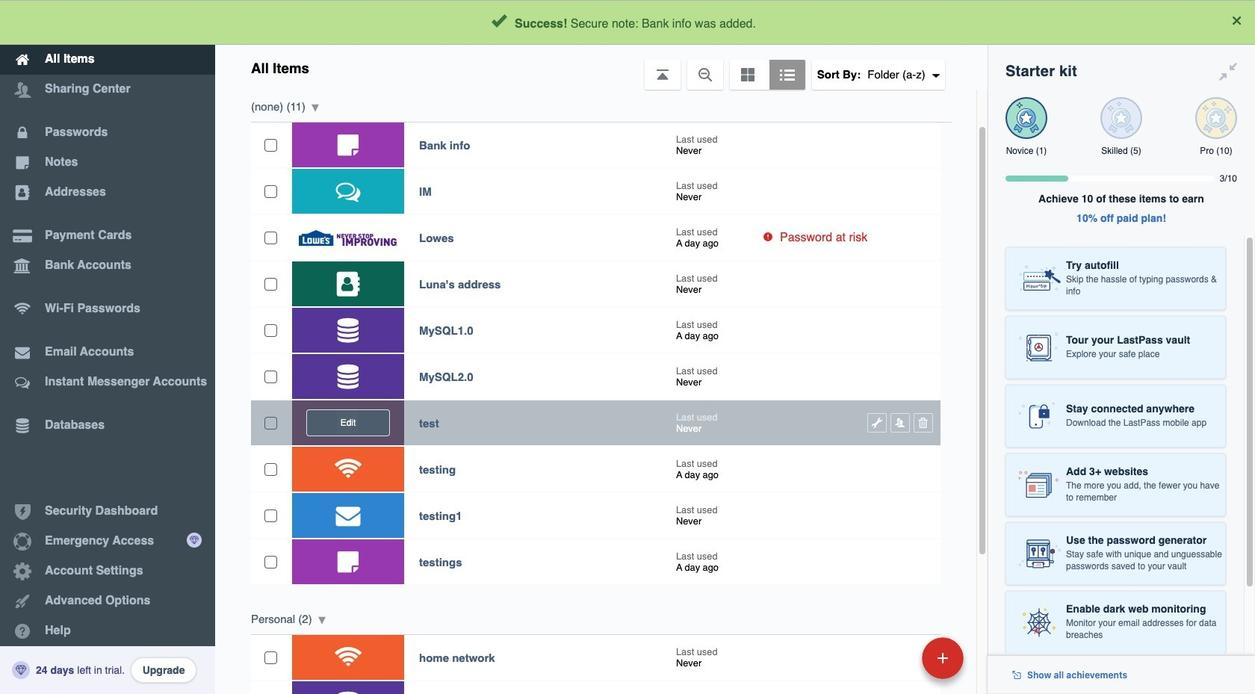 Task type: describe. For each thing, give the bounding box(es) containing it.
search my vault text field
[[360, 6, 957, 39]]

main navigation navigation
[[0, 0, 215, 694]]



Task type: vqa. For each thing, say whether or not it's contained in the screenshot.
SEARCH MY VAULT text field
yes



Task type: locate. For each thing, give the bounding box(es) containing it.
alert
[[0, 0, 1256, 45]]

vault options navigation
[[215, 45, 988, 90]]

Search search field
[[360, 6, 957, 39]]

new item element
[[820, 637, 969, 679]]

new item navigation
[[820, 633, 973, 694]]



